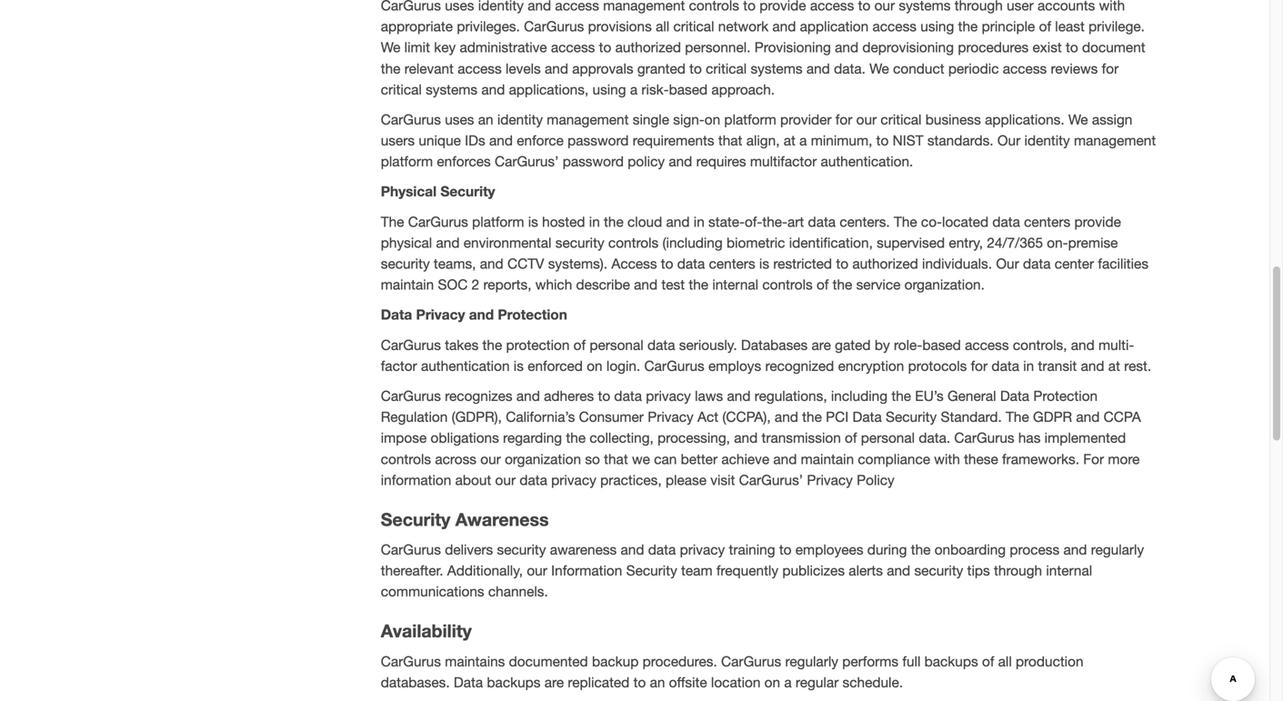 Task type: locate. For each thing, give the bounding box(es) containing it.
privacy down soc
[[416, 306, 465, 323]]

1 vertical spatial centers
[[709, 256, 755, 272]]

0 horizontal spatial privacy
[[416, 306, 465, 323]]

to right training
[[779, 541, 792, 558]]

systems).
[[548, 256, 607, 272]]

minimum,
[[811, 132, 872, 149]]

uses up ids
[[445, 111, 474, 128]]

0 vertical spatial at
[[784, 132, 796, 149]]

1 horizontal spatial is
[[528, 214, 538, 230]]

uses up "privileges."
[[445, 0, 474, 14]]

privacy for consumer
[[646, 388, 691, 404]]

authorized inside 'the cargurus platform is hosted in the cloud and in state-of-the-art data centers. the     co-located data centers provide physical and environmental security controls (including     biometric identification, supervised entry, 24/7/365 on-premise security teams, and     cctv systems). access to data centers is restricted to authorized individuals. our     data center facilities maintain soc 2 reports, which describe and test the internal     controls of the service organization.'
[[852, 256, 918, 272]]

an
[[478, 111, 493, 128], [650, 674, 665, 690]]

systems down provisioning
[[751, 60, 802, 77]]

ccpa
[[1104, 409, 1141, 425]]

these
[[964, 451, 998, 467]]

in down controls,
[[1023, 358, 1034, 374]]

to up 'consumer'
[[598, 388, 610, 404]]

0 vertical spatial systems
[[899, 0, 951, 14]]

1 horizontal spatial authorized
[[852, 256, 918, 272]]

are up the recognized
[[812, 337, 831, 353]]

1 vertical spatial an
[[650, 674, 665, 690]]

our
[[997, 132, 1020, 149], [996, 256, 1019, 272]]

personal inside cargurus takes the protection of personal data seriously. databases are gated by     role-based access controls, and multi- factor authentication is enforced on login.     cargurus employs recognized encryption protocols for data in transit and at rest.
[[590, 337, 644, 353]]

0 vertical spatial on
[[704, 111, 720, 128]]

2 horizontal spatial we
[[1068, 111, 1088, 128]]

of inside cargurus maintains documented backup procedures. cargurus regularly performs full backups     of all production databases. data backups are replicated to an offsite location on a     regular schedule.
[[982, 653, 994, 669]]

personal
[[590, 337, 644, 353], [861, 430, 915, 446]]

production
[[1016, 653, 1083, 669]]

on inside cargurus maintains documented backup procedures. cargurus regularly performs full backups     of all production databases. data backups are replicated to an offsite location on a     regular schedule.
[[764, 674, 780, 690]]

of inside 'the cargurus platform is hosted in the cloud and in state-of-the-art data centers. the     co-located data centers provide physical and environmental security controls (including     biometric identification, supervised entry, 24/7/365 on-premise security teams, and     cctv systems). access to data centers is restricted to authorized individuals. our     data center facilities maintain soc 2 reports, which describe and test the internal     controls of the service organization.'
[[817, 277, 829, 293]]

provide inside 'the cargurus platform is hosted in the cloud and in state-of-the-art data centers. the     co-located data centers provide physical and environmental security controls (including     biometric identification, supervised entry, 24/7/365 on-premise security teams, and     cctv systems). access to data centers is restricted to authorized individuals. our     data center facilities maintain soc 2 reports, which describe and test the internal     controls of the service organization.'
[[1074, 214, 1121, 230]]

maintain down "physical"
[[381, 277, 434, 293]]

1 uses from the top
[[445, 0, 474, 14]]

authorized up granted
[[615, 39, 681, 56]]

more
[[1108, 451, 1140, 467]]

adheres
[[544, 388, 594, 404]]

1 vertical spatial uses
[[445, 111, 474, 128]]

are
[[812, 337, 831, 353], [544, 674, 564, 690]]

and down the application
[[835, 39, 858, 56]]

our
[[874, 0, 895, 14], [856, 111, 877, 128], [480, 451, 501, 467], [495, 472, 516, 488], [527, 562, 547, 579]]

that inside cargurus uses an identity management single sign-on platform provider for our critical     business applications. we assign users unique ids and enforce password requirements that     align, at a minimum, to nist standards. our identity management platform enforces cargurus'     password policy and requires multifactor authentication.
[[718, 132, 742, 149]]

backups down documented
[[487, 674, 541, 690]]

0 vertical spatial that
[[718, 132, 742, 149]]

organization.
[[904, 277, 985, 293]]

art
[[787, 214, 804, 230]]

internal inside cargurus delivers security awareness and data privacy training to employees during the     onboarding process and regularly thereafter. additionally, our information security team     frequently publicizes alerts and security tips through internal communications channels.
[[1046, 562, 1092, 579]]

provisioning
[[754, 39, 831, 56]]

1 vertical spatial systems
[[751, 60, 802, 77]]

1 vertical spatial backups
[[487, 674, 541, 690]]

security down eu's
[[886, 409, 937, 425]]

data right general
[[1000, 388, 1029, 404]]

1 vertical spatial platform
[[381, 153, 433, 170]]

(gdpr),
[[452, 409, 502, 425]]

1 horizontal spatial protection
[[1033, 388, 1098, 404]]

california's
[[506, 409, 575, 425]]

1 horizontal spatial personal
[[861, 430, 915, 446]]

our up deprovisioning
[[874, 0, 895, 14]]

2 vertical spatial a
[[784, 674, 792, 690]]

1 horizontal spatial data.
[[919, 430, 950, 446]]

(ccpa),
[[722, 409, 771, 425]]

1 horizontal spatial with
[[1099, 0, 1125, 14]]

our up minimum,
[[856, 111, 877, 128]]

1 vertical spatial our
[[996, 256, 1019, 272]]

that inside cargurus recognizes and adheres to data privacy laws and regulations, including the     eu's general data protection regulation (gdpr), california's consumer privacy act     (ccpa), and the pci data security standard. the gdpr and ccpa impose obligations     regarding the collecting, processing, and transmission of personal data. cargurus     has implemented controls across our organization so that we can better achieve and     maintain compliance with these frameworks. for more information about our data privacy     practices, please visit cargurus' privacy policy
[[604, 451, 628, 467]]

backup
[[592, 653, 639, 669]]

co-
[[921, 214, 942, 230]]

0 horizontal spatial systems
[[426, 81, 478, 98]]

to down least
[[1066, 39, 1078, 56]]

privacy up team
[[680, 541, 725, 558]]

gdpr
[[1033, 409, 1072, 425]]

privacy inside cargurus delivers security awareness and data privacy training to employees during the     onboarding process and regularly thereafter. additionally, our information security team     frequently publicizes alerts and security tips through internal communications channels.
[[680, 541, 725, 558]]

of
[[1039, 18, 1051, 35], [817, 277, 829, 293], [573, 337, 586, 353], [845, 430, 857, 446], [982, 653, 994, 669]]

of inside cargurus recognizes and adheres to data privacy laws and regulations, including the     eu's general data protection regulation (gdpr), california's consumer privacy act     (ccpa), and the pci data security standard. the gdpr and ccpa impose obligations     regarding the collecting, processing, and transmission of personal data. cargurus     has implemented controls across our organization so that we can better achieve and     maintain compliance with these frameworks. for more information about our data privacy     practices, please visit cargurus' privacy policy
[[845, 430, 857, 446]]

all up granted
[[656, 18, 669, 35]]

1 vertical spatial identity
[[497, 111, 543, 128]]

0 vertical spatial privacy
[[646, 388, 691, 404]]

regularly up regular
[[785, 653, 838, 669]]

role-
[[894, 337, 922, 353]]

0 vertical spatial maintain
[[381, 277, 434, 293]]

on-
[[1047, 235, 1068, 251]]

1 vertical spatial with
[[934, 451, 960, 467]]

service
[[856, 277, 901, 293]]

data down please
[[648, 541, 676, 558]]

1 vertical spatial on
[[587, 358, 603, 374]]

1 vertical spatial regularly
[[785, 653, 838, 669]]

centers up on-
[[1024, 214, 1070, 230]]

controls up access
[[608, 235, 659, 251]]

1 vertical spatial management
[[547, 111, 629, 128]]

access up deprovisioning
[[872, 18, 917, 35]]

1 horizontal spatial all
[[998, 653, 1012, 669]]

cargurus down seriously.
[[644, 358, 704, 374]]

maintain
[[381, 277, 434, 293], [801, 451, 854, 467]]

uses
[[445, 0, 474, 14], [445, 111, 474, 128]]

1 vertical spatial privacy
[[648, 409, 694, 425]]

the right during
[[911, 541, 931, 558]]

0 vertical spatial platform
[[724, 111, 776, 128]]

1 horizontal spatial maintain
[[801, 451, 854, 467]]

a
[[630, 81, 638, 98], [799, 132, 807, 149], [784, 674, 792, 690]]

cargurus inside 'the cargurus platform is hosted in the cloud and in state-of-the-art data centers. the     co-located data centers provide physical and environmental security controls (including     biometric identification, supervised entry, 24/7/365 on-premise security teams, and     cctv systems). access to data centers is restricted to authorized individuals. our     data center facilities maintain soc 2 reports, which describe and test the internal     controls of the service organization.'
[[408, 214, 468, 230]]

at
[[784, 132, 796, 149], [1108, 358, 1120, 374]]

0 horizontal spatial we
[[381, 39, 400, 56]]

limit
[[404, 39, 430, 56]]

1 vertical spatial authorized
[[852, 256, 918, 272]]

0 horizontal spatial an
[[478, 111, 493, 128]]

1 vertical spatial data.
[[919, 430, 950, 446]]

security inside cargurus recognizes and adheres to data privacy laws and regulations, including the     eu's general data protection regulation (gdpr), california's consumer privacy act     (ccpa), and the pci data security standard. the gdpr and ccpa impose obligations     regarding the collecting, processing, and transmission of personal data. cargurus     has implemented controls across our organization so that we can better achieve and     maintain compliance with these frameworks. for more information about our data privacy     practices, please visit cargurus' privacy policy
[[886, 409, 937, 425]]

additionally,
[[447, 562, 523, 579]]

policy
[[857, 472, 895, 488]]

during
[[867, 541, 907, 558]]

information
[[381, 472, 451, 488]]

0 vertical spatial internal
[[712, 277, 758, 293]]

procedures
[[958, 39, 1029, 56]]

of up exist
[[1039, 18, 1051, 35]]

practices,
[[600, 472, 662, 488]]

security left team
[[626, 562, 677, 579]]

for
[[1102, 60, 1119, 77], [835, 111, 852, 128], [971, 358, 988, 374]]

2 horizontal spatial the
[[1006, 409, 1029, 425]]

center
[[1055, 256, 1094, 272]]

a left regular
[[784, 674, 792, 690]]

1 horizontal spatial centers
[[1024, 214, 1070, 230]]

0 horizontal spatial a
[[630, 81, 638, 98]]

cargurus inside cargurus delivers security awareness and data privacy training to employees during the     onboarding process and regularly thereafter. additionally, our information security team     frequently publicizes alerts and security tips through internal communications channels.
[[381, 541, 441, 558]]

controls
[[689, 0, 739, 14], [608, 235, 659, 251], [762, 277, 813, 293], [381, 451, 431, 467]]

our inside 'the cargurus platform is hosted in the cloud and in state-of-the-art data centers. the     co-located data centers provide physical and environmental security controls (including     biometric identification, supervised entry, 24/7/365 on-premise security teams, and     cctv systems). access to data centers is restricted to authorized individuals. our     data center facilities maintain soc 2 reports, which describe and test the internal     controls of the service organization.'
[[996, 256, 1019, 272]]

1 horizontal spatial internal
[[1046, 562, 1092, 579]]

0 vertical spatial password
[[568, 132, 629, 149]]

and up provisioning
[[772, 18, 796, 35]]

0 vertical spatial based
[[669, 81, 708, 98]]

at up the multifactor
[[784, 132, 796, 149]]

and right process
[[1063, 541, 1087, 558]]

better
[[681, 451, 718, 467]]

the right test at the right top
[[689, 277, 708, 293]]

we
[[632, 451, 650, 467]]

for down document
[[1102, 60, 1119, 77]]

0 vertical spatial through
[[955, 0, 1003, 14]]

cargurus up the factor
[[381, 337, 441, 353]]

ids
[[465, 132, 485, 149]]

cargurus' inside cargurus uses an identity management single sign-on platform provider for our critical     business applications. we assign users unique ids and enforce password requirements that     align, at a minimum, to nist standards. our identity management platform enforces cargurus'     password policy and requires multifactor authentication.
[[495, 153, 559, 170]]

data. down standard.
[[919, 430, 950, 446]]

has
[[1018, 430, 1041, 446]]

granted
[[637, 60, 686, 77]]

0 vertical spatial protection
[[498, 306, 567, 323]]

to down backup
[[633, 674, 646, 690]]

management up the provisions
[[603, 0, 685, 14]]

0 horizontal spatial based
[[669, 81, 708, 98]]

the up so
[[566, 430, 586, 446]]

a left risk-
[[630, 81, 638, 98]]

login.
[[606, 358, 640, 374]]

an up ids
[[478, 111, 493, 128]]

of up the 'enforced'
[[573, 337, 586, 353]]

can
[[654, 451, 677, 467]]

2 vertical spatial on
[[764, 674, 780, 690]]

facilities
[[1098, 256, 1148, 272]]

0 horizontal spatial authorized
[[615, 39, 681, 56]]

0 horizontal spatial platform
[[381, 153, 433, 170]]

0 horizontal spatial is
[[514, 358, 524, 374]]

0 horizontal spatial data.
[[834, 60, 866, 77]]

1 vertical spatial all
[[998, 653, 1012, 669]]

data. inside cargurus recognizes and adheres to data privacy laws and regulations, including the     eu's general data protection regulation (gdpr), california's consumer privacy act     (ccpa), and the pci data security standard. the gdpr and ccpa impose obligations     regarding the collecting, processing, and transmission of personal data. cargurus     has implemented controls across our organization so that we can better achieve and     maintain compliance with these frameworks. for more information about our data privacy     practices, please visit cargurus' privacy policy
[[919, 430, 950, 446]]

in up (including
[[694, 214, 704, 230]]

1 vertical spatial are
[[544, 674, 564, 690]]

0 vertical spatial for
[[1102, 60, 1119, 77]]

cargurus up levels
[[524, 18, 584, 35]]

centers
[[1024, 214, 1070, 230], [709, 256, 755, 272]]

frameworks.
[[1002, 451, 1079, 467]]

users
[[381, 132, 415, 149]]

through inside cargurus uses identity and access management controls to provide access to our systems     through user accounts with appropriate privileges. cargurus provisions all critical network     and application access using the principle of least privilege. we limit key administrative     access to authorized personnel. provisioning and deprovisioning procedures exist to     document the relevant access levels and approvals granted to critical systems and data.     we conduct periodic access reviews for critical systems and applications, using a risk-based approach.
[[955, 0, 1003, 14]]

0 horizontal spatial are
[[544, 674, 564, 690]]

1 vertical spatial for
[[835, 111, 852, 128]]

2 vertical spatial we
[[1068, 111, 1088, 128]]

team
[[681, 562, 713, 579]]

the right the takes
[[482, 337, 502, 353]]

0 horizontal spatial provide
[[759, 0, 806, 14]]

are inside cargurus maintains documented backup procedures. cargurus regularly performs full backups     of all production databases. data backups are replicated to an offsite location on a     regular schedule.
[[544, 674, 564, 690]]

regularly inside cargurus delivers security awareness and data privacy training to employees during the     onboarding process and regularly thereafter. additionally, our information security team     frequently publicizes alerts and security tips through internal communications channels.
[[1091, 541, 1144, 558]]

authorized up the service
[[852, 256, 918, 272]]

0 vertical spatial all
[[656, 18, 669, 35]]

1 vertical spatial through
[[994, 562, 1042, 579]]

2 horizontal spatial a
[[799, 132, 807, 149]]

1 vertical spatial cargurus'
[[739, 472, 803, 488]]

is
[[528, 214, 538, 230], [759, 256, 769, 272], [514, 358, 524, 374]]

1 vertical spatial maintain
[[801, 451, 854, 467]]

0 vertical spatial are
[[812, 337, 831, 353]]

0 vertical spatial we
[[381, 39, 400, 56]]

1 vertical spatial password
[[563, 153, 624, 170]]

with left these
[[934, 451, 960, 467]]

2 uses from the top
[[445, 111, 474, 128]]

uses inside cargurus uses an identity management single sign-on platform provider for our critical     business applications. we assign users unique ids and enforce password requirements that     align, at a minimum, to nist standards. our identity management platform enforces cargurus'     password policy and requires multifactor authentication.
[[445, 111, 474, 128]]

the
[[381, 214, 404, 230], [894, 214, 917, 230], [1006, 409, 1029, 425]]

1 vertical spatial internal
[[1046, 562, 1092, 579]]

with inside cargurus recognizes and adheres to data privacy laws and regulations, including the     eu's general data protection regulation (gdpr), california's consumer privacy act     (ccpa), and the pci data security standard. the gdpr and ccpa impose obligations     regarding the collecting, processing, and transmission of personal data. cargurus     has implemented controls across our organization so that we can better achieve and     maintain compliance with these frameworks. for more information about our data privacy     practices, please visit cargurus' privacy policy
[[934, 451, 960, 467]]

privacy left laws
[[646, 388, 691, 404]]

cargurus recognizes and adheres to data privacy laws and regulations, including the     eu's general data protection regulation (gdpr), california's consumer privacy act     (ccpa), and the pci data security standard. the gdpr and ccpa impose obligations     regarding the collecting, processing, and transmission of personal data. cargurus     has implemented controls across our organization so that we can better achieve and     maintain compliance with these frameworks. for more information about our data privacy     practices, please visit cargurus' privacy policy
[[381, 388, 1141, 488]]

onboarding
[[934, 541, 1006, 558]]

0 horizontal spatial with
[[934, 451, 960, 467]]

communications
[[381, 583, 484, 600]]

for inside cargurus uses an identity management single sign-on platform provider for our critical     business applications. we assign users unique ids and enforce password requirements that     align, at a minimum, to nist standards. our identity management platform enforces cargurus'     password policy and requires multifactor authentication.
[[835, 111, 852, 128]]

using down approvals
[[592, 81, 626, 98]]

data
[[381, 306, 412, 323], [1000, 388, 1029, 404], [852, 409, 882, 425], [454, 674, 483, 690]]

approvals
[[572, 60, 633, 77]]

security
[[440, 183, 495, 200], [886, 409, 937, 425], [381, 509, 450, 530], [626, 562, 677, 579]]

for inside cargurus uses identity and access management controls to provide access to our systems     through user accounts with appropriate privileges. cargurus provisions all critical network     and application access using the principle of least privilege. we limit key administrative     access to authorized personnel. provisioning and deprovisioning procedures exist to     document the relevant access levels and approvals granted to critical systems and data.     we conduct periodic access reviews for critical systems and applications, using a risk-based approach.
[[1102, 60, 1119, 77]]

entry,
[[949, 235, 983, 251]]

centers down biometric
[[709, 256, 755, 272]]

0 horizontal spatial on
[[587, 358, 603, 374]]

an inside cargurus maintains documented backup procedures. cargurus regularly performs full backups     of all production databases. data backups are replicated to an offsite location on a     regular schedule.
[[650, 674, 665, 690]]

policy
[[628, 153, 665, 170]]

0 horizontal spatial internal
[[712, 277, 758, 293]]

provider
[[780, 111, 832, 128]]

2 horizontal spatial systems
[[899, 0, 951, 14]]

in right hosted
[[589, 214, 600, 230]]

based inside cargurus uses identity and access management controls to provide access to our systems     through user accounts with appropriate privileges. cargurus provisions all critical network     and application access using the principle of least privilege. we limit key administrative     access to authorized personnel. provisioning and deprovisioning procedures exist to     document the relevant access levels and approvals granted to critical systems and data.     we conduct periodic access reviews for critical systems and applications, using a risk-based approach.
[[669, 81, 708, 98]]

1 vertical spatial at
[[1108, 358, 1120, 374]]

0 horizontal spatial personal
[[590, 337, 644, 353]]

0 horizontal spatial backups
[[487, 674, 541, 690]]

personal up login.
[[590, 337, 644, 353]]

and up california's
[[516, 388, 540, 404]]

all
[[656, 18, 669, 35], [998, 653, 1012, 669]]

1 horizontal spatial backups
[[924, 653, 978, 669]]

we left assign at top
[[1068, 111, 1088, 128]]

our inside cargurus uses an identity management single sign-on platform provider for our critical     business applications. we assign users unique ids and enforce password requirements that     align, at a minimum, to nist standards. our identity management platform enforces cargurus'     password policy and requires multifactor authentication.
[[856, 111, 877, 128]]

critical inside cargurus uses an identity management single sign-on platform provider for our critical     business applications. we assign users unique ids and enforce password requirements that     align, at a minimum, to nist standards. our identity management platform enforces cargurus'     password policy and requires multifactor authentication.
[[881, 111, 922, 128]]

2 vertical spatial privacy
[[680, 541, 725, 558]]

security inside cargurus delivers security awareness and data privacy training to employees during the     onboarding process and regularly thereafter. additionally, our information security team     frequently publicizes alerts and security tips through internal communications channels.
[[626, 562, 677, 579]]

2 vertical spatial platform
[[472, 214, 524, 230]]

internal down biometric
[[712, 277, 758, 293]]

management inside cargurus uses identity and access management controls to provide access to our systems     through user accounts with appropriate privileges. cargurus provisions all critical network     and application access using the principle of least privilege. we limit key administrative     access to authorized personnel. provisioning and deprovisioning procedures exist to     document the relevant access levels and approvals granted to critical systems and data.     we conduct periodic access reviews for critical systems and applications, using a risk-based approach.
[[603, 0, 685, 14]]

0 horizontal spatial protection
[[498, 306, 567, 323]]

1 horizontal spatial for
[[971, 358, 988, 374]]

an left offsite
[[650, 674, 665, 690]]

gated
[[835, 337, 871, 353]]

data down organization
[[520, 472, 547, 488]]

0 horizontal spatial at
[[784, 132, 796, 149]]

to up network
[[743, 0, 756, 14]]

regularly
[[1091, 541, 1144, 558], [785, 653, 838, 669]]

are down documented
[[544, 674, 564, 690]]

uses inside cargurus uses identity and access management controls to provide access to our systems     through user accounts with appropriate privileges. cargurus provisions all critical network     and application access using the principle of least privilege. we limit key administrative     access to authorized personnel. provisioning and deprovisioning procedures exist to     document the relevant access levels and approvals granted to critical systems and data.     we conduct periodic access reviews for critical systems and applications, using a risk-based approach.
[[445, 0, 474, 14]]

on inside cargurus takes the protection of personal data seriously. databases are gated by     role-based access controls, and multi- factor authentication is enforced on login.     cargurus employs recognized encryption protocols for data in transit and at rest.
[[587, 358, 603, 374]]

the cargurus platform is hosted in the cloud and in state-of-the-art data centers. the     co-located data centers provide physical and environmental security controls (including     biometric identification, supervised entry, 24/7/365 on-premise security teams, and     cctv systems). access to data centers is restricted to authorized individuals. our     data center facilities maintain soc 2 reports, which describe and test the internal     controls of the service organization.
[[381, 214, 1148, 293]]

cargurus up the thereafter.
[[381, 541, 441, 558]]

2 vertical spatial is
[[514, 358, 524, 374]]

compliance
[[858, 451, 930, 467]]

our inside cargurus uses an identity management single sign-on platform provider for our critical     business applications. we assign users unique ids and enforce password requirements that     align, at a minimum, to nist standards. our identity management platform enforces cargurus'     password policy and requires multifactor authentication.
[[997, 132, 1020, 149]]

privileges.
[[457, 18, 520, 35]]

cargurus down physical security in the left of the page
[[408, 214, 468, 230]]

our up channels.
[[527, 562, 547, 579]]

we inside cargurus uses an identity management single sign-on platform provider for our critical     business applications. we assign users unique ids and enforce password requirements that     align, at a minimum, to nist standards. our identity management platform enforces cargurus'     password policy and requires multifactor authentication.
[[1068, 111, 1088, 128]]

2 horizontal spatial is
[[759, 256, 769, 272]]

1 horizontal spatial that
[[718, 132, 742, 149]]

maintain inside 'the cargurus platform is hosted in the cloud and in state-of-the-art data centers. the     co-located data centers provide physical and environmental security controls (including     biometric identification, supervised entry, 24/7/365 on-premise security teams, and     cctv systems). access to data centers is restricted to authorized individuals. our     data center facilities maintain soc 2 reports, which describe and test the internal     controls of the service organization.'
[[381, 277, 434, 293]]

password up the 'policy'
[[568, 132, 629, 149]]

in inside cargurus takes the protection of personal data seriously. databases are gated by     role-based access controls, and multi- factor authentication is enforced on login.     cargurus employs recognized encryption protocols for data in transit and at rest.
[[1023, 358, 1034, 374]]

on up requires
[[704, 111, 720, 128]]

the left relevant
[[381, 60, 400, 77]]

personal up compliance
[[861, 430, 915, 446]]

and down during
[[887, 562, 910, 579]]

0 vertical spatial with
[[1099, 0, 1125, 14]]

is left hosted
[[528, 214, 538, 230]]

critical up nist
[[881, 111, 922, 128]]

of-
[[745, 214, 762, 230]]

awareness
[[550, 541, 617, 558]]

at down multi-
[[1108, 358, 1120, 374]]

cargurus' down enforce
[[495, 153, 559, 170]]

the inside cargurus recognizes and adheres to data privacy laws and regulations, including the     eu's general data protection regulation (gdpr), california's consumer privacy act     (ccpa), and the pci data security standard. the gdpr and ccpa impose obligations     regarding the collecting, processing, and transmission of personal data. cargurus     has implemented controls across our organization so that we can better achieve and     maintain compliance with these frameworks. for more information about our data privacy     practices, please visit cargurus' privacy policy
[[1006, 409, 1029, 425]]

through down process
[[994, 562, 1042, 579]]

cargurus
[[381, 0, 441, 14], [524, 18, 584, 35], [381, 111, 441, 128], [408, 214, 468, 230], [381, 337, 441, 353], [644, 358, 704, 374], [381, 388, 441, 404], [954, 430, 1014, 446], [381, 541, 441, 558], [381, 653, 441, 669], [721, 653, 781, 669]]

user
[[1007, 0, 1034, 14]]

regular
[[796, 674, 839, 690]]

0 horizontal spatial using
[[592, 81, 626, 98]]

eu's
[[915, 388, 944, 404]]

1 horizontal spatial platform
[[472, 214, 524, 230]]

all inside cargurus uses identity and access management controls to provide access to our systems     through user accounts with appropriate privileges. cargurus provisions all critical network     and application access using the principle of least privilege. we limit key administrative     access to authorized personnel. provisioning and deprovisioning procedures exist to     document the relevant access levels and approvals granted to critical systems and data.     we conduct periodic access reviews for critical systems and applications, using a risk-based approach.
[[656, 18, 669, 35]]

single
[[633, 111, 669, 128]]

1 vertical spatial protection
[[1033, 388, 1098, 404]]

1 horizontal spatial cargurus'
[[739, 472, 803, 488]]

protection up the gdpr
[[1033, 388, 1098, 404]]

systems down relevant
[[426, 81, 478, 98]]

achieve
[[721, 451, 769, 467]]

1 vertical spatial we
[[869, 60, 889, 77]]

0 vertical spatial uses
[[445, 0, 474, 14]]

data. down the application
[[834, 60, 866, 77]]

data inside cargurus delivers security awareness and data privacy training to employees during the     onboarding process and regularly thereafter. additionally, our information security team     frequently publicizes alerts and security tips through internal communications channels.
[[648, 541, 676, 558]]

administrative
[[460, 39, 547, 56]]

on for of
[[587, 358, 603, 374]]

of down restricted
[[817, 277, 829, 293]]

to inside cargurus recognizes and adheres to data privacy laws and regulations, including the     eu's general data protection regulation (gdpr), california's consumer privacy act     (ccpa), and the pci data security standard. the gdpr and ccpa impose obligations     regarding the collecting, processing, and transmission of personal data. cargurus     has implemented controls across our organization so that we can better achieve and     maintain compliance with these frameworks. for more information about our data privacy     practices, please visit cargurus' privacy policy
[[598, 388, 610, 404]]

document
[[1082, 39, 1145, 56]]

on
[[704, 111, 720, 128], [587, 358, 603, 374], [764, 674, 780, 690]]

data down including
[[852, 409, 882, 425]]

0 vertical spatial using
[[920, 18, 954, 35]]

1 horizontal spatial provide
[[1074, 214, 1121, 230]]

1 horizontal spatial are
[[812, 337, 831, 353]]

2 horizontal spatial platform
[[724, 111, 776, 128]]

backups
[[924, 653, 978, 669], [487, 674, 541, 690]]

regularly inside cargurus maintains documented backup procedures. cargurus regularly performs full backups     of all production databases. data backups are replicated to an offsite location on a     regular schedule.
[[785, 653, 838, 669]]

protection up protection
[[498, 306, 567, 323]]

cargurus maintains documented backup procedures. cargurus regularly performs full backups     of all production databases. data backups are replicated to an offsite location on a     regular schedule.
[[381, 653, 1083, 690]]

maintain inside cargurus recognizes and adheres to data privacy laws and regulations, including the     eu's general data protection regulation (gdpr), california's consumer privacy act     (ccpa), and the pci data security standard. the gdpr and ccpa impose obligations     regarding the collecting, processing, and transmission of personal data. cargurus     has implemented controls across our organization so that we can better achieve and     maintain compliance with these frameworks. for more information about our data privacy     practices, please visit cargurus' privacy policy
[[801, 451, 854, 467]]

0 vertical spatial data.
[[834, 60, 866, 77]]

cargurus up these
[[954, 430, 1014, 446]]

critical down relevant
[[381, 81, 422, 98]]

authentication.
[[821, 153, 913, 170]]

our down applications.
[[997, 132, 1020, 149]]



Task type: vqa. For each thing, say whether or not it's contained in the screenshot.
Approvals
yes



Task type: describe. For each thing, give the bounding box(es) containing it.
an inside cargurus uses an identity management single sign-on platform provider for our critical     business applications. we assign users unique ids and enforce password requirements that     align, at a minimum, to nist standards. our identity management platform enforces cargurus'     password policy and requires multifactor authentication.
[[478, 111, 493, 128]]

rest.
[[1124, 358, 1151, 374]]

our inside cargurus delivers security awareness and data privacy training to employees during the     onboarding process and regularly thereafter. additionally, our information security team     frequently publicizes alerts and security tips through internal communications channels.
[[527, 562, 547, 579]]

data up identification,
[[808, 214, 836, 230]]

is inside cargurus takes the protection of personal data seriously. databases are gated by     role-based access controls, and multi- factor authentication is enforced on login.     cargurus employs recognized encryption protocols for data in transit and at rest.
[[514, 358, 524, 374]]

and up administrative
[[528, 0, 551, 14]]

and down the regulations,
[[775, 409, 798, 425]]

cargurus up the location
[[721, 653, 781, 669]]

access down exist
[[1003, 60, 1047, 77]]

and up (including
[[666, 214, 690, 230]]

with inside cargurus uses identity and access management controls to provide access to our systems     through user accounts with appropriate privileges. cargurus provisions all critical network     and application access using the principle of least privilege. we limit key administrative     access to authorized personnel. provisioning and deprovisioning procedures exist to     document the relevant access levels and approvals granted to critical systems and data.     we conduct periodic access reviews for critical systems and applications, using a risk-based approach.
[[1099, 0, 1125, 14]]

and down multi-
[[1081, 358, 1104, 374]]

and up implemented
[[1076, 409, 1100, 425]]

collecting,
[[590, 430, 654, 446]]

security down "physical"
[[381, 256, 430, 272]]

applications.
[[985, 111, 1064, 128]]

based inside cargurus takes the protection of personal data seriously. databases are gated by     role-based access controls, and multi- factor authentication is enforced on login.     cargurus employs recognized encryption protocols for data in transit and at rest.
[[922, 337, 961, 353]]

key
[[434, 39, 456, 56]]

at inside cargurus takes the protection of personal data seriously. databases are gated by     role-based access controls, and multi- factor authentication is enforced on login.     cargurus employs recognized encryption protocols for data in transit and at rest.
[[1108, 358, 1120, 374]]

0 horizontal spatial the
[[381, 214, 404, 230]]

and up achieve
[[734, 430, 758, 446]]

to down personnel.
[[689, 60, 702, 77]]

to down identification,
[[836, 256, 848, 272]]

cctv
[[507, 256, 544, 272]]

takes
[[445, 337, 479, 353]]

and up transit
[[1071, 337, 1095, 353]]

data left seriously.
[[647, 337, 675, 353]]

uses for privileges.
[[445, 0, 474, 14]]

1 vertical spatial privacy
[[551, 472, 596, 488]]

teams,
[[434, 256, 476, 272]]

requires
[[696, 153, 746, 170]]

our inside cargurus uses identity and access management controls to provide access to our systems     through user accounts with appropriate privileges. cargurus provisions all critical network     and application access using the principle of least privilege. we limit key administrative     access to authorized personnel. provisioning and deprovisioning procedures exist to     document the relevant access levels and approvals granted to critical systems and data.     we conduct periodic access reviews for critical systems and applications, using a risk-based approach.
[[874, 0, 895, 14]]

schedule.
[[842, 674, 903, 690]]

privilege.
[[1089, 18, 1145, 35]]

deprovisioning
[[862, 39, 954, 56]]

cargurus up regulation
[[381, 388, 441, 404]]

our up about
[[480, 451, 501, 467]]

internal inside 'the cargurus platform is hosted in the cloud and in state-of-the-art data centers. the     co-located data centers provide physical and environmental security controls (including     biometric identification, supervised entry, 24/7/365 on-premise security teams, and     cctv systems). access to data centers is restricted to authorized individuals. our     data center facilities maintain soc 2 reports, which describe and test the internal     controls of the service organization.'
[[712, 277, 758, 293]]

are inside cargurus takes the protection of personal data seriously. databases are gated by     role-based access controls, and multi- factor authentication is enforced on login.     cargurus employs recognized encryption protocols for data in transit and at rest.
[[812, 337, 831, 353]]

full
[[902, 653, 921, 669]]

nist
[[893, 132, 923, 149]]

identity inside cargurus uses identity and access management controls to provide access to our systems     through user accounts with appropriate privileges. cargurus provisions all critical network     and application access using the principle of least privilege. we limit key administrative     access to authorized personnel. provisioning and deprovisioning procedures exist to     document the relevant access levels and approvals granted to critical systems and data.     we conduct periodic access reviews for critical systems and applications, using a risk-based approach.
[[478, 0, 524, 14]]

cargurus up databases.
[[381, 653, 441, 669]]

alerts
[[849, 562, 883, 579]]

security down information
[[381, 509, 450, 530]]

1 horizontal spatial we
[[869, 60, 889, 77]]

to up the application
[[858, 0, 870, 14]]

24/7/365
[[987, 235, 1043, 251]]

data up 'consumer'
[[614, 388, 642, 404]]

data down controls,
[[992, 358, 1019, 374]]

data down (including
[[677, 256, 705, 272]]

premise
[[1068, 235, 1118, 251]]

the left the cloud
[[604, 214, 624, 230]]

a inside cargurus uses identity and access management controls to provide access to our systems     through user accounts with appropriate privileges. cargurus provisions all critical network     and application access using the principle of least privilege. we limit key administrative     access to authorized personnel. provisioning and deprovisioning procedures exist to     document the relevant access levels and approvals granted to critical systems and data.     we conduct periodic access reviews for critical systems and applications, using a risk-based approach.
[[630, 81, 638, 98]]

to up test at the right top
[[661, 256, 673, 272]]

training
[[729, 541, 775, 558]]

2 horizontal spatial privacy
[[807, 472, 853, 488]]

accounts
[[1038, 0, 1095, 14]]

1 horizontal spatial in
[[694, 214, 704, 230]]

regulation
[[381, 409, 448, 425]]

restricted
[[773, 256, 832, 272]]

recognized
[[765, 358, 834, 374]]

and up reports,
[[480, 256, 503, 272]]

employs
[[708, 358, 761, 374]]

protection
[[506, 337, 570, 353]]

the left eu's
[[891, 388, 911, 404]]

a inside cargurus maintains documented backup procedures. cargurus regularly performs full backups     of all production databases. data backups are replicated to an offsite location on a     regular schedule.
[[784, 674, 792, 690]]

and down provisioning
[[806, 60, 830, 77]]

and up "(ccpa),"
[[727, 388, 751, 404]]

0 vertical spatial centers
[[1024, 214, 1070, 230]]

1 horizontal spatial systems
[[751, 60, 802, 77]]

and up applications,
[[545, 60, 568, 77]]

access up the application
[[810, 0, 854, 14]]

security awareness
[[381, 509, 549, 530]]

access
[[611, 256, 657, 272]]

for inside cargurus takes the protection of personal data seriously. databases are gated by     role-based access controls, and multi- factor authentication is enforced on login.     cargurus employs recognized encryption protocols for data in transit and at rest.
[[971, 358, 988, 374]]

principle
[[982, 18, 1035, 35]]

and down access
[[634, 277, 658, 293]]

of inside cargurus uses identity and access management controls to provide access to our systems     through user accounts with appropriate privileges. cargurus provisions all critical network     and application access using the principle of least privilege. we limit key administrative     access to authorized personnel. provisioning and deprovisioning procedures exist to     document the relevant access levels and approvals granted to critical systems and data.     we conduct periodic access reviews for critical systems and applications, using a risk-based approach.
[[1039, 18, 1051, 35]]

1 horizontal spatial privacy
[[648, 409, 694, 425]]

security down onboarding at the right
[[914, 562, 963, 579]]

supervised
[[877, 235, 945, 251]]

and up teams,
[[436, 235, 460, 251]]

maintains
[[445, 653, 505, 669]]

offsite
[[669, 674, 707, 690]]

business
[[925, 111, 981, 128]]

uses for unique
[[445, 111, 474, 128]]

application
[[800, 18, 869, 35]]

across
[[435, 451, 476, 467]]

and down administrative
[[481, 81, 505, 98]]

physical
[[381, 235, 432, 251]]

and down transmission
[[773, 451, 797, 467]]

data up the factor
[[381, 306, 412, 323]]

test
[[661, 277, 685, 293]]

seriously.
[[679, 337, 737, 353]]

privacy for information
[[680, 541, 725, 558]]

describe
[[576, 277, 630, 293]]

2 vertical spatial identity
[[1024, 132, 1070, 149]]

controls inside cargurus uses identity and access management controls to provide access to our systems     through user accounts with appropriate privileges. cargurus provisions all critical network     and application access using the principle of least privilege. we limit key administrative     access to authorized personnel. provisioning and deprovisioning procedures exist to     document the relevant access levels and approvals granted to critical systems and data.     we conduct periodic access reviews for critical systems and applications, using a risk-based approach.
[[689, 0, 739, 14]]

which
[[535, 277, 572, 293]]

obligations
[[431, 430, 499, 446]]

cargurus' inside cargurus recognizes and adheres to data privacy laws and regulations, including the     eu's general data protection regulation (gdpr), california's consumer privacy act     (ccpa), and the pci data security standard. the gdpr and ccpa impose obligations     regarding the collecting, processing, and transmission of personal data. cargurus     has implemented controls across our organization so that we can better achieve and     maintain compliance with these frameworks. for more information about our data privacy     practices, please visit cargurus' privacy policy
[[739, 472, 803, 488]]

data privacy and protection
[[381, 306, 567, 323]]

exist
[[1033, 39, 1062, 56]]

factor
[[381, 358, 417, 374]]

critical up personnel.
[[673, 18, 714, 35]]

please
[[666, 472, 707, 488]]

protection inside cargurus recognizes and adheres to data privacy laws and regulations, including the     eu's general data protection regulation (gdpr), california's consumer privacy act     (ccpa), and the pci data security standard. the gdpr and ccpa impose obligations     regarding the collecting, processing, and transmission of personal data. cargurus     has implemented controls across our organization so that we can better achieve and     maintain compliance with these frameworks. for more information about our data privacy     practices, please visit cargurus' privacy policy
[[1033, 388, 1098, 404]]

the inside cargurus takes the protection of personal data seriously. databases are gated by     role-based access controls, and multi- factor authentication is enforced on login.     cargurus employs recognized encryption protocols for data in transit and at rest.
[[482, 337, 502, 353]]

enforced
[[528, 358, 583, 374]]

regulations,
[[754, 388, 827, 404]]

standards.
[[927, 132, 993, 149]]

data up 24/7/365 at the top right
[[992, 214, 1020, 230]]

multi-
[[1098, 337, 1134, 353]]

the-
[[762, 214, 787, 230]]

and right ids
[[489, 132, 513, 149]]

data. inside cargurus uses identity and access management controls to provide access to our systems     through user accounts with appropriate privileges. cargurus provisions all critical network     and application access using the principle of least privilege. we limit key administrative     access to authorized personnel. provisioning and deprovisioning procedures exist to     document the relevant access levels and approvals granted to critical systems and data.     we conduct periodic access reviews for critical systems and applications, using a risk-based approach.
[[834, 60, 866, 77]]

1 vertical spatial using
[[592, 81, 626, 98]]

location
[[711, 674, 761, 690]]

and down 2
[[469, 306, 494, 323]]

platform inside 'the cargurus platform is hosted in the cloud and in state-of-the-art data centers. the     co-located data centers provide physical and environmental security controls (including     biometric identification, supervised entry, 24/7/365 on-premise security teams, and     cctv systems). access to data centers is restricted to authorized individuals. our     data center facilities maintain soc 2 reports, which describe and test the internal     controls of the service organization.'
[[472, 214, 524, 230]]

authorized inside cargurus uses identity and access management controls to provide access to our systems     through user accounts with appropriate privileges. cargurus provisions all critical network     and application access using the principle of least privilege. we limit key administrative     access to authorized personnel. provisioning and deprovisioning procedures exist to     document the relevant access levels and approvals granted to critical systems and data.     we conduct periodic access reviews for critical systems and applications, using a risk-based approach.
[[615, 39, 681, 56]]

2 vertical spatial management
[[1074, 132, 1156, 149]]

to inside cargurus maintains documented backup procedures. cargurus regularly performs full backups     of all production databases. data backups are replicated to an offsite location on a     regular schedule.
[[633, 674, 646, 690]]

applications,
[[509, 81, 589, 98]]

levels
[[506, 60, 541, 77]]

personnel.
[[685, 39, 751, 56]]

controls inside cargurus recognizes and adheres to data privacy laws and regulations, including the     eu's general data protection regulation (gdpr), california's consumer privacy act     (ccpa), and the pci data security standard. the gdpr and ccpa impose obligations     regarding the collecting, processing, and transmission of personal data. cargurus     has implemented controls across our organization so that we can better achieve and     maintain compliance with these frameworks. for more information about our data privacy     practices, please visit cargurus' privacy policy
[[381, 451, 431, 467]]

cargurus inside cargurus uses an identity management single sign-on platform provider for our critical     business applications. we assign users unique ids and enforce password requirements that     align, at a minimum, to nist standards. our identity management platform enforces cargurus'     password policy and requires multifactor authentication.
[[381, 111, 441, 128]]

periodic
[[948, 60, 999, 77]]

security up systems). in the left of the page
[[555, 235, 604, 251]]

controls,
[[1013, 337, 1067, 353]]

authentication
[[421, 358, 510, 374]]

publicizes
[[782, 562, 845, 579]]

0 horizontal spatial in
[[589, 214, 600, 230]]

general
[[947, 388, 996, 404]]

at inside cargurus uses an identity management single sign-on platform provider for our critical     business applications. we assign users unique ids and enforce password requirements that     align, at a minimum, to nist standards. our identity management platform enforces cargurus'     password policy and requires multifactor authentication.
[[784, 132, 796, 149]]

standard.
[[941, 409, 1002, 425]]

procedures.
[[643, 653, 717, 669]]

processing,
[[658, 430, 730, 446]]

access up approvals
[[551, 39, 595, 56]]

all inside cargurus maintains documented backup procedures. cargurus regularly performs full backups     of all production databases. data backups are replicated to an offsite location on a     regular schedule.
[[998, 653, 1012, 669]]

the left the service
[[833, 277, 852, 293]]

located
[[942, 214, 988, 230]]

and right awareness
[[621, 541, 644, 558]]

appropriate
[[381, 18, 453, 35]]

on inside cargurus uses an identity management single sign-on platform provider for our critical     business applications. we assign users unique ids and enforce password requirements that     align, at a minimum, to nist standards. our identity management platform enforces cargurus'     password policy and requires multifactor authentication.
[[704, 111, 720, 128]]

on for procedures.
[[764, 674, 780, 690]]

least
[[1055, 18, 1085, 35]]

visit
[[710, 472, 735, 488]]

documented
[[509, 653, 588, 669]]

risk-
[[641, 81, 669, 98]]

access down administrative
[[458, 60, 502, 77]]

controls down restricted
[[762, 277, 813, 293]]

databases
[[741, 337, 808, 353]]

of inside cargurus takes the protection of personal data seriously. databases are gated by     role-based access controls, and multi- factor authentication is enforced on login.     cargurus employs recognized encryption protocols for data in transit and at rest.
[[573, 337, 586, 353]]

2
[[472, 277, 479, 293]]

cargurus up appropriate
[[381, 0, 441, 14]]

protocols
[[908, 358, 967, 374]]

to up approvals
[[599, 39, 611, 56]]

our right about
[[495, 472, 516, 488]]

transit
[[1038, 358, 1077, 374]]

approach.
[[711, 81, 775, 98]]

a inside cargurus uses an identity management single sign-on platform provider for our critical     business applications. we assign users unique ids and enforce password requirements that     align, at a minimum, to nist standards. our identity management platform enforces cargurus'     password policy and requires multifactor authentication.
[[799, 132, 807, 149]]

to inside cargurus delivers security awareness and data privacy training to employees during the     onboarding process and regularly thereafter. additionally, our information security team     frequently publicizes alerts and security tips through internal communications channels.
[[779, 541, 792, 558]]

1 horizontal spatial the
[[894, 214, 917, 230]]

provide inside cargurus uses identity and access management controls to provide access to our systems     through user accounts with appropriate privileges. cargurus provisions all critical network     and application access using the principle of least privilege. we limit key administrative     access to authorized personnel. provisioning and deprovisioning procedures exist to     document the relevant access levels and approvals granted to critical systems and data.     we conduct periodic access reviews for critical systems and applications, using a risk-based approach.
[[759, 0, 806, 14]]

individuals.
[[922, 256, 992, 272]]

access inside cargurus takes the protection of personal data seriously. databases are gated by     role-based access controls, and multi- factor authentication is enforced on login.     cargurus employs recognized encryption protocols for data in transit and at rest.
[[965, 337, 1009, 353]]

security down enforces
[[440, 183, 495, 200]]

data inside cargurus maintains documented backup procedures. cargurus regularly performs full backups     of all production databases. data backups are replicated to an offsite location on a     regular schedule.
[[454, 674, 483, 690]]

align,
[[746, 132, 780, 149]]

cargurus delivers security awareness and data privacy training to employees during the     onboarding process and regularly thereafter. additionally, our information security team     frequently publicizes alerts and security tips through internal communications channels.
[[381, 541, 1144, 600]]

through inside cargurus delivers security awareness and data privacy training to employees during the     onboarding process and regularly thereafter. additionally, our information security team     frequently publicizes alerts and security tips through internal communications channels.
[[994, 562, 1042, 579]]

replicated
[[568, 674, 630, 690]]

implemented
[[1044, 430, 1126, 446]]

data down on-
[[1023, 256, 1051, 272]]

act
[[697, 409, 718, 425]]

to inside cargurus uses an identity management single sign-on platform provider for our critical     business applications. we assign users unique ids and enforce password requirements that     align, at a minimum, to nist standards. our identity management platform enforces cargurus'     password policy and requires multifactor authentication.
[[876, 132, 889, 149]]

and down requirements
[[669, 153, 692, 170]]

cargurus takes the protection of personal data seriously. databases are gated by     role-based access controls, and multi- factor authentication is enforced on login.     cargurus employs recognized encryption protocols for data in transit and at rest.
[[381, 337, 1151, 374]]

multifactor
[[750, 153, 817, 170]]

2 vertical spatial systems
[[426, 81, 478, 98]]

critical down personnel.
[[706, 60, 747, 77]]

the up transmission
[[802, 409, 822, 425]]

the inside cargurus delivers security awareness and data privacy training to employees during the     onboarding process and regularly thereafter. additionally, our information security team     frequently publicizes alerts and security tips through internal communications channels.
[[911, 541, 931, 558]]

personal inside cargurus recognizes and adheres to data privacy laws and regulations, including the     eu's general data protection regulation (gdpr), california's consumer privacy act     (ccpa), and the pci data security standard. the gdpr and ccpa impose obligations     regarding the collecting, processing, and transmission of personal data. cargurus     has implemented controls across our organization so that we can better achieve and     maintain compliance with these frameworks. for more information about our data privacy     practices, please visit cargurus' privacy policy
[[861, 430, 915, 446]]

access up the provisions
[[555, 0, 599, 14]]

frequently
[[716, 562, 778, 579]]

security down "awareness"
[[497, 541, 546, 558]]

the up procedures
[[958, 18, 978, 35]]

thereafter.
[[381, 562, 443, 579]]

1 vertical spatial is
[[759, 256, 769, 272]]



